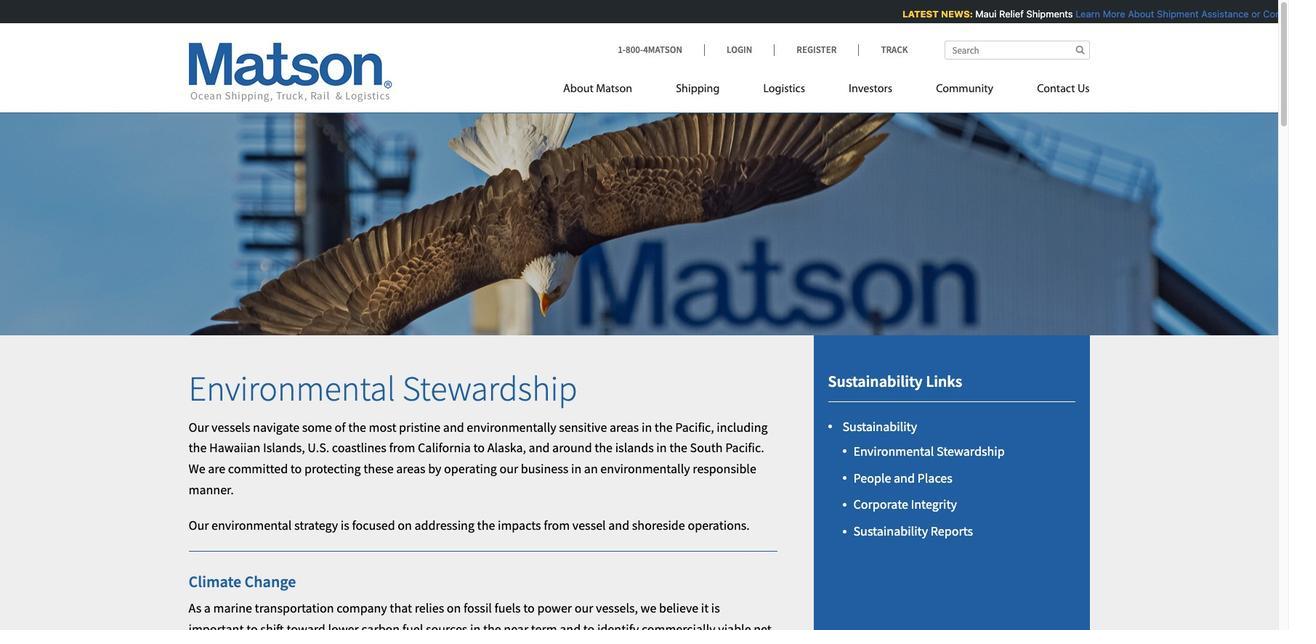 Task type: locate. For each thing, give the bounding box(es) containing it.
1 horizontal spatial our
[[575, 600, 593, 617]]

places
[[917, 470, 953, 487]]

1 vertical spatial environmental
[[854, 443, 934, 460]]

1 vertical spatial areas
[[396, 461, 426, 478]]

and
[[443, 419, 464, 436], [894, 470, 915, 487], [608, 517, 629, 534], [560, 621, 581, 631]]

contai
[[1262, 8, 1289, 20]]

vessel
[[573, 517, 606, 534]]

and inside our vessels navigate some of the most pristine and environmentally sensitive areas in the pacific, including the hawaiian islands, u.s. coastlines from california to alaska, and around the islands in the south pacific. we are committed to protecting these areas by operating our business in an environmentally responsible manner.
[[443, 419, 464, 436]]

1 vertical spatial stewardship
[[937, 443, 1005, 460]]

shipment
[[1156, 8, 1198, 20]]

fuels
[[495, 600, 521, 617]]

our down to alaska,
[[500, 461, 518, 478]]

contact us
[[1037, 84, 1090, 95]]

0 horizontal spatial environmentally
[[467, 419, 556, 436]]

addressing
[[415, 517, 475, 534]]

0 vertical spatial environmentally
[[467, 419, 556, 436]]

from california
[[389, 440, 471, 457]]

environmental down sustainability link
[[854, 443, 934, 460]]

pacific,
[[675, 419, 714, 436]]

register
[[797, 44, 837, 56]]

0 horizontal spatial stewardship
[[402, 367, 577, 411]]

our
[[500, 461, 518, 478], [575, 600, 593, 617]]

us
[[1078, 84, 1090, 95]]

environmental stewardship up places
[[854, 443, 1005, 460]]

0 vertical spatial is
[[341, 517, 349, 534]]

0 vertical spatial environmental
[[189, 367, 395, 411]]

0 vertical spatial areas
[[610, 419, 639, 436]]

these
[[364, 461, 394, 478]]

environmental up navigate
[[189, 367, 395, 411]]

on right focused at left
[[398, 517, 412, 534]]

sustainability up sustainability link
[[828, 371, 923, 392]]

Search search field
[[944, 41, 1090, 60]]

1 horizontal spatial about
[[1127, 8, 1153, 20]]

on up sources
[[447, 600, 461, 617]]

environmental
[[189, 367, 395, 411], [854, 443, 934, 460]]

hawaiian
[[209, 440, 260, 457]]

2 vertical spatial sustainability
[[854, 523, 928, 540]]

some
[[302, 419, 332, 436]]

and inside the as a marine transportation company that relies on fossil fuels to power our vessels, we believe it is important to shift toward lower carbon fuel sources in the near term and to identify commercially viable ne
[[560, 621, 581, 631]]

login link
[[704, 44, 774, 56]]

we
[[641, 600, 656, 617]]

1 vertical spatial our
[[189, 517, 209, 534]]

1 vertical spatial environmental stewardship
[[854, 443, 1005, 460]]

sources
[[426, 621, 468, 631]]

1 horizontal spatial environmental
[[854, 443, 934, 460]]

environmentally
[[467, 419, 556, 436], [601, 461, 690, 478]]

environmental stewardship up most
[[189, 367, 577, 411]]

1 vertical spatial our
[[575, 600, 593, 617]]

an eagle soars past matson operations in the alaska service. image
[[0, 90, 1278, 336]]

0 vertical spatial our
[[500, 461, 518, 478]]

toward
[[287, 621, 325, 631]]

impacts
[[498, 517, 541, 534]]

stewardship up to alaska,
[[402, 367, 577, 411]]

operations.
[[688, 517, 750, 534]]

focused
[[352, 517, 395, 534]]

more
[[1102, 8, 1124, 20]]

environmentally up to alaska,
[[467, 419, 556, 436]]

in down fossil
[[470, 621, 481, 631]]

corporate
[[854, 497, 908, 513]]

pacific.
[[725, 440, 764, 457]]

1 horizontal spatial environmental stewardship
[[854, 443, 1005, 460]]

environmental stewardship
[[189, 367, 577, 411], [854, 443, 1005, 460]]

1 horizontal spatial stewardship
[[937, 443, 1005, 460]]

in
[[642, 419, 652, 436], [656, 440, 667, 457], [571, 461, 582, 478], [470, 621, 481, 631]]

latest
[[901, 8, 938, 20]]

sustainability down sustainability links at bottom right
[[843, 419, 917, 436]]

our inside the as a marine transportation company that relies on fossil fuels to power our vessels, we believe it is important to shift toward lower carbon fuel sources in the near term and to identify commercially viable ne
[[575, 600, 593, 617]]

1 horizontal spatial on
[[447, 600, 461, 617]]

the
[[348, 419, 366, 436], [655, 419, 673, 436], [189, 440, 207, 457], [669, 440, 687, 457], [477, 517, 495, 534], [483, 621, 501, 631]]

0 vertical spatial environmental stewardship
[[189, 367, 577, 411]]

the down fossil
[[483, 621, 501, 631]]

shipments
[[1025, 8, 1072, 20]]

to
[[291, 461, 302, 478], [523, 600, 535, 617], [246, 621, 258, 631], [583, 621, 595, 631]]

1 horizontal spatial is
[[711, 600, 720, 617]]

to inside our vessels navigate some of the most pristine and environmentally sensitive areas in the pacific, including the hawaiian islands, u.s. coastlines from california to alaska, and around the islands in the south pacific. we are committed to protecting these areas by operating our business in an environmentally responsible manner.
[[291, 461, 302, 478]]

that
[[390, 600, 412, 617]]

about right more
[[1127, 8, 1153, 20]]

1 vertical spatial is
[[711, 600, 720, 617]]

1 our from the top
[[189, 419, 209, 436]]

0 horizontal spatial about
[[563, 84, 594, 95]]

coastlines
[[332, 440, 386, 457]]

our inside our vessels navigate some of the most pristine and environmentally sensitive areas in the pacific, including the hawaiian islands, u.s. coastlines from california to alaska, and around the islands in the south pacific. we are committed to protecting these areas by operating our business in an environmentally responsible manner.
[[189, 419, 209, 436]]

areas
[[610, 419, 639, 436], [396, 461, 426, 478]]

viable
[[718, 621, 751, 631]]

1 vertical spatial environmentally
[[601, 461, 690, 478]]

and around
[[529, 440, 592, 457]]

company
[[337, 600, 387, 617]]

blue matson logo with ocean, shipping, truck, rail and logistics written beneath it. image
[[189, 43, 392, 102]]

0 vertical spatial sustainability
[[828, 371, 923, 392]]

areas left by
[[396, 461, 426, 478]]

0 horizontal spatial areas
[[396, 461, 426, 478]]

responsible
[[693, 461, 756, 478]]

top menu navigation
[[563, 76, 1090, 106]]

and down the power
[[560, 621, 581, 631]]

is inside the as a marine transportation company that relies on fossil fuels to power our vessels, we believe it is important to shift toward lower carbon fuel sources in the near term and to identify commercially viable ne
[[711, 600, 720, 617]]

stewardship up places
[[937, 443, 1005, 460]]

on inside the as a marine transportation company that relies on fossil fuels to power our vessels, we believe it is important to shift toward lower carbon fuel sources in the near term and to identify commercially viable ne
[[447, 600, 461, 617]]

our left vessels
[[189, 419, 209, 436]]

sustainability for sustainability reports
[[854, 523, 928, 540]]

environmental
[[212, 517, 292, 534]]

about
[[1127, 8, 1153, 20], [563, 84, 594, 95]]

environmental stewardship inside 'sustainability links' section
[[854, 443, 1005, 460]]

to right fuels
[[523, 600, 535, 617]]

login
[[727, 44, 752, 56]]

1 vertical spatial sustainability
[[843, 419, 917, 436]]

2 our from the top
[[189, 517, 209, 534]]

to down islands, u.s.
[[291, 461, 302, 478]]

and right vessel
[[608, 517, 629, 534]]

environmentally down the islands
[[601, 461, 690, 478]]

our for our environmental strategy is focused on addressing the impacts from vessel and shoreside operations.
[[189, 517, 209, 534]]

is left focused at left
[[341, 517, 349, 534]]

1 vertical spatial about
[[563, 84, 594, 95]]

800-
[[626, 44, 643, 56]]

on
[[398, 517, 412, 534], [447, 600, 461, 617]]

contact us link
[[1015, 76, 1090, 106]]

and up corporate integrity link
[[894, 470, 915, 487]]

manner.
[[189, 482, 234, 499]]

investors link
[[827, 76, 914, 106]]

0 vertical spatial our
[[189, 419, 209, 436]]

commercially
[[642, 621, 716, 631]]

is right it
[[711, 600, 720, 617]]

in left an
[[571, 461, 582, 478]]

0 horizontal spatial environmental stewardship
[[189, 367, 577, 411]]

sustainability
[[828, 371, 923, 392], [843, 419, 917, 436], [854, 523, 928, 540]]

1 vertical spatial on
[[447, 600, 461, 617]]

sustainability for sustainability links
[[828, 371, 923, 392]]

0 horizontal spatial our
[[500, 461, 518, 478]]

the left pacific,
[[655, 419, 673, 436]]

maui
[[974, 8, 996, 20]]

corporate integrity
[[854, 497, 957, 513]]

sustainability reports link
[[854, 523, 973, 540]]

protecting
[[304, 461, 361, 478]]

committed
[[228, 461, 288, 478]]

sustainability links section
[[795, 336, 1108, 631]]

areas up the islands
[[610, 419, 639, 436]]

reports
[[931, 523, 973, 540]]

important
[[189, 621, 244, 631]]

environmental inside 'sustainability links' section
[[854, 443, 934, 460]]

and up from california
[[443, 419, 464, 436]]

our environmental strategy is focused on addressing the impacts from vessel and shoreside operations.
[[189, 517, 750, 534]]

our right the power
[[575, 600, 593, 617]]

None search field
[[944, 41, 1090, 60]]

logistics link
[[742, 76, 827, 106]]

register link
[[774, 44, 859, 56]]

our down manner.
[[189, 517, 209, 534]]

assistance
[[1200, 8, 1248, 20]]

0 horizontal spatial is
[[341, 517, 349, 534]]

community
[[936, 84, 993, 95]]

0 vertical spatial stewardship
[[402, 367, 577, 411]]

sustainability down corporate at the bottom
[[854, 523, 928, 540]]

about left matson
[[563, 84, 594, 95]]

0 horizontal spatial on
[[398, 517, 412, 534]]

environmental stewardship link
[[854, 443, 1005, 460]]



Task type: vqa. For each thing, say whether or not it's contained in the screenshot.
from California
yes



Task type: describe. For each thing, give the bounding box(es) containing it.
pristine
[[399, 419, 441, 436]]

links
[[926, 371, 962, 392]]

change
[[245, 572, 296, 592]]

shipping
[[676, 84, 720, 95]]

to left shift
[[246, 621, 258, 631]]

the right of
[[348, 419, 366, 436]]

lower
[[328, 621, 359, 631]]

people and places
[[854, 470, 953, 487]]

track
[[881, 44, 908, 56]]

as
[[189, 600, 201, 617]]

fuel
[[402, 621, 423, 631]]

an
[[584, 461, 598, 478]]

we
[[189, 461, 205, 478]]

vessels,
[[596, 600, 638, 617]]

the down pacific,
[[669, 440, 687, 457]]

1 horizontal spatial areas
[[610, 419, 639, 436]]

it
[[701, 600, 709, 617]]

sustainability for sustainability link
[[843, 419, 917, 436]]

people
[[854, 470, 891, 487]]

climate change
[[189, 572, 296, 592]]

community link
[[914, 76, 1015, 106]]

term
[[531, 621, 557, 631]]

from
[[544, 517, 570, 534]]

shipping link
[[654, 76, 742, 106]]

the islands
[[595, 440, 654, 457]]

in right the islands
[[656, 440, 667, 457]]

news:
[[940, 8, 972, 20]]

sustainability links
[[828, 371, 962, 392]]

including
[[717, 419, 768, 436]]

about matson link
[[563, 76, 654, 106]]

investors
[[849, 84, 892, 95]]

0 horizontal spatial environmental
[[189, 367, 395, 411]]

strategy
[[294, 517, 338, 534]]

matson
[[596, 84, 632, 95]]

people and places link
[[854, 470, 953, 487]]

corporate integrity link
[[854, 497, 957, 513]]

by
[[428, 461, 441, 478]]

sustainability link
[[843, 419, 917, 436]]

the left impacts
[[477, 517, 495, 534]]

4matson
[[643, 44, 682, 56]]

relief
[[998, 8, 1023, 20]]

islands, u.s.
[[263, 440, 329, 457]]

believe
[[659, 600, 698, 617]]

1 horizontal spatial environmentally
[[601, 461, 690, 478]]

business
[[521, 461, 569, 478]]

1-800-4matson
[[618, 44, 682, 56]]

shoreside
[[632, 517, 685, 534]]

to alaska,
[[473, 440, 526, 457]]

contact
[[1037, 84, 1075, 95]]

a
[[204, 600, 211, 617]]

navigate
[[253, 419, 300, 436]]

vessels
[[212, 419, 250, 436]]

learn
[[1075, 8, 1099, 20]]

climate
[[189, 572, 241, 592]]

to left "identify"
[[583, 621, 595, 631]]

power
[[537, 600, 572, 617]]

south
[[690, 440, 723, 457]]

and inside 'sustainability links' section
[[894, 470, 915, 487]]

latest news: maui relief shipments learn more about shipment assistance or contai
[[901, 8, 1289, 20]]

most
[[369, 419, 396, 436]]

carbon
[[361, 621, 400, 631]]

integrity
[[911, 497, 957, 513]]

sensitive
[[559, 419, 607, 436]]

about matson
[[563, 84, 632, 95]]

logistics
[[763, 84, 805, 95]]

the up 'we'
[[189, 440, 207, 457]]

sustainability reports
[[854, 523, 973, 540]]

our vessels navigate some of the most pristine and environmentally sensitive areas in the pacific, including the hawaiian islands, u.s. coastlines from california to alaska, and around the islands in the south pacific. we are committed to protecting these areas by operating our business in an environmentally responsible manner.
[[189, 419, 768, 499]]

1-
[[618, 44, 626, 56]]

search image
[[1076, 45, 1085, 55]]

our inside our vessels navigate some of the most pristine and environmentally sensitive areas in the pacific, including the hawaiian islands, u.s. coastlines from california to alaska, and around the islands in the south pacific. we are committed to protecting these areas by operating our business in an environmentally responsible manner.
[[500, 461, 518, 478]]

identify
[[597, 621, 639, 631]]

0 vertical spatial about
[[1127, 8, 1153, 20]]

marine
[[213, 600, 252, 617]]

shift
[[260, 621, 284, 631]]

operating
[[444, 461, 497, 478]]

in inside the as a marine transportation company that relies on fossil fuels to power our vessels, we believe it is important to shift toward lower carbon fuel sources in the near term and to identify commercially viable ne
[[470, 621, 481, 631]]

or
[[1251, 8, 1260, 20]]

transportation
[[255, 600, 334, 617]]

0 vertical spatial on
[[398, 517, 412, 534]]

learn more about shipment assistance or contai link
[[1075, 8, 1289, 20]]

our for our vessels navigate some of the most pristine and environmentally sensitive areas in the pacific, including the hawaiian islands, u.s. coastlines from california to alaska, and around the islands in the south pacific. we are committed to protecting these areas by operating our business in an environmentally responsible manner.
[[189, 419, 209, 436]]

the inside the as a marine transportation company that relies on fossil fuels to power our vessels, we believe it is important to shift toward lower carbon fuel sources in the near term and to identify commercially viable ne
[[483, 621, 501, 631]]

in up the islands
[[642, 419, 652, 436]]

1-800-4matson link
[[618, 44, 704, 56]]

stewardship inside 'sustainability links' section
[[937, 443, 1005, 460]]

of
[[335, 419, 346, 436]]

about inside the top menu 'navigation'
[[563, 84, 594, 95]]

track link
[[859, 44, 908, 56]]

relies
[[415, 600, 444, 617]]

fossil
[[464, 600, 492, 617]]

near
[[504, 621, 528, 631]]



